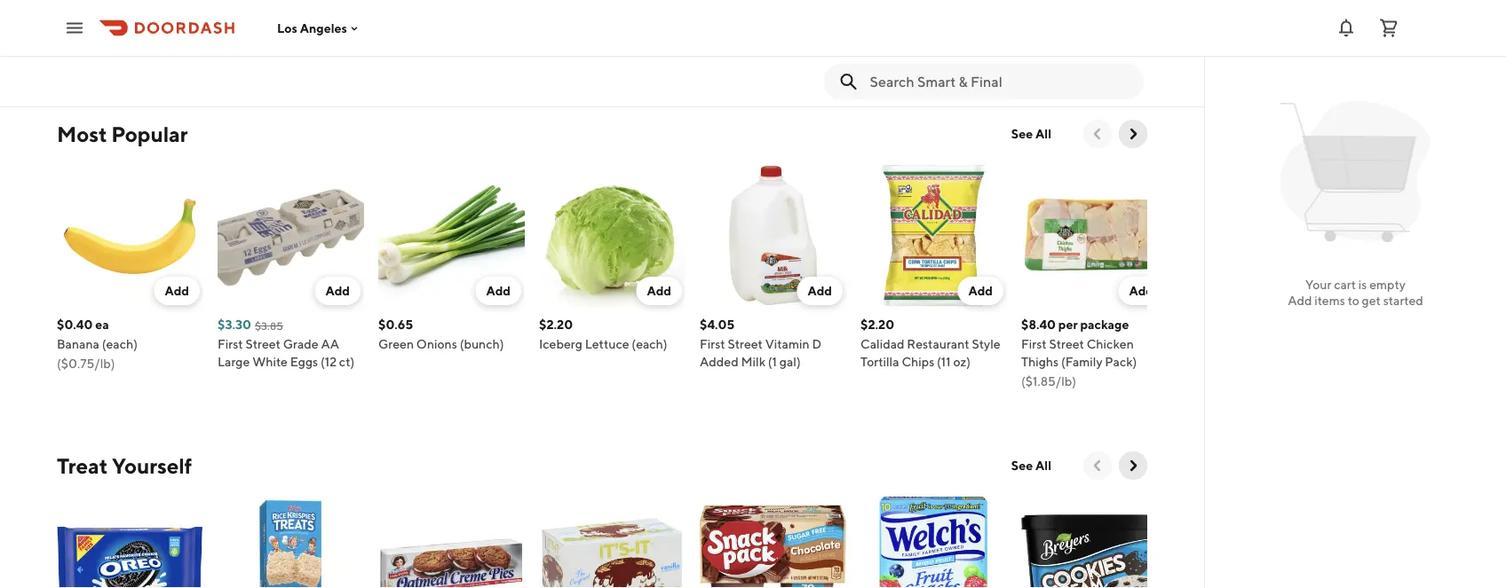 Task type: locate. For each thing, give the bounding box(es) containing it.
0 vertical spatial previous button of carousel image
[[1089, 125, 1107, 143]]

(each) inside '$0.40 ea banana (each) ($0.75/lb)'
[[102, 337, 138, 352]]

see down search smart & final search box
[[1011, 127, 1033, 141]]

0 vertical spatial see
[[1011, 127, 1033, 141]]

1 vertical spatial all
[[1036, 459, 1052, 473]]

see for yourself
[[1011, 459, 1033, 473]]

1 (each) from the left
[[102, 337, 138, 352]]

1 see all link from the top
[[1001, 120, 1062, 148]]

is right the cart
[[1359, 278, 1367, 292]]

next button of carousel image for most popular
[[1124, 125, 1142, 143]]

1 first from the left
[[218, 337, 243, 352]]

your cart is empty add items to get started
[[1288, 278, 1423, 308]]

see all link down search smart & final search box
[[1001, 120, 1062, 148]]

2 see from the top
[[1011, 459, 1033, 473]]

street up 'white'
[[246, 337, 281, 352]]

1 vertical spatial see all link
[[1001, 452, 1062, 480]]

2 horizontal spatial street
[[1049, 337, 1084, 352]]

$4.05 first street vitamin d added milk (1 gal)
[[700, 318, 822, 369]]

treat
[[57, 453, 108, 479]]

1 previous button of carousel image from the top
[[1089, 125, 1107, 143]]

is
[[253, 17, 263, 36], [1359, 278, 1367, 292]]

it's-it ice cream sandwich vanilla (3 ct) image
[[539, 495, 686, 589]]

1 horizontal spatial (each)
[[632, 337, 668, 352]]

style
[[972, 337, 1001, 352]]

$0.65
[[378, 318, 413, 332]]

(each) down ea on the left of page
[[102, 337, 138, 352]]

all down ($1.85/lb)
[[1036, 459, 1052, 473]]

2 next button of carousel image from the top
[[1124, 457, 1142, 475]]

1 horizontal spatial is
[[1359, 278, 1367, 292]]

$2.20
[[539, 318, 573, 332], [861, 318, 894, 332]]

$2.20 iceberg lettuce (each)
[[539, 318, 668, 352]]

(each) for lettuce
[[632, 337, 668, 352]]

(family
[[1061, 355, 1103, 369]]

add for first street grade aa large white eggs (12 ct)
[[325, 284, 350, 298]]

2 see all link from the top
[[1001, 452, 1062, 480]]

1 horizontal spatial $2.20
[[861, 318, 894, 332]]

$3.30 $3.85 first street grade aa large white eggs (12 ct)
[[218, 318, 355, 369]]

most
[[57, 121, 107, 147]]

first street chicken thighs (family pack) image
[[1021, 163, 1168, 309]]

previous button of carousel image for most popular
[[1089, 125, 1107, 143]]

your
[[380, 17, 411, 36]]

first up added
[[700, 337, 725, 352]]

all
[[1036, 127, 1052, 141], [1036, 459, 1052, 473]]

0 horizontal spatial first
[[218, 337, 243, 352]]

items
[[1315, 294, 1345, 308]]

empty
[[1370, 278, 1406, 292]]

1 vertical spatial is
[[1359, 278, 1367, 292]]

0 vertical spatial see all
[[1011, 127, 1052, 141]]

iceberg lettuce (each) image
[[539, 163, 686, 309]]

see all down ($1.85/lb)
[[1011, 459, 1052, 473]]

iceberg
[[539, 337, 582, 352]]

package
[[1080, 318, 1129, 332]]

(each)
[[102, 337, 138, 352], [632, 337, 668, 352]]

large
[[218, 355, 250, 369]]

2 see all from the top
[[1011, 459, 1052, 473]]

2 street from the left
[[728, 337, 763, 352]]

first up thighs
[[1021, 337, 1047, 352]]

delivery
[[194, 17, 250, 36]]

0 vertical spatial see all link
[[1001, 120, 1062, 148]]

$8.40
[[1021, 318, 1056, 332]]

first up large
[[218, 337, 243, 352]]

area.
[[414, 17, 448, 36]]

first inside $3.30 $3.85 first street grade aa large white eggs (12 ct)
[[218, 337, 243, 352]]

onions
[[416, 337, 457, 352]]

($0.75/lb)
[[57, 357, 115, 371]]

2 horizontal spatial first
[[1021, 337, 1047, 352]]

street down per
[[1049, 337, 1084, 352]]

1 horizontal spatial first
[[700, 337, 725, 352]]

1 all from the top
[[1036, 127, 1052, 141]]

0 vertical spatial next button of carousel image
[[1124, 125, 1142, 143]]

all down search smart & final search box
[[1036, 127, 1052, 141]]

1 $2.20 from the left
[[539, 318, 573, 332]]

see all for treat yourself
[[1011, 459, 1052, 473]]

street inside $3.30 $3.85 first street grade aa large white eggs (12 ct)
[[246, 337, 281, 352]]

see all
[[1011, 127, 1052, 141], [1011, 459, 1052, 473]]

2 $2.20 from the left
[[861, 318, 894, 332]]

$3.85
[[255, 320, 283, 332]]

0 vertical spatial is
[[253, 17, 263, 36]]

(each) for banana
[[102, 337, 138, 352]]

add button
[[154, 277, 200, 306], [154, 277, 200, 306], [315, 277, 361, 306], [315, 277, 361, 306], [476, 277, 521, 306], [476, 277, 521, 306], [636, 277, 682, 306], [636, 277, 682, 306], [797, 277, 843, 306], [797, 277, 843, 306], [958, 277, 1004, 306], [958, 277, 1004, 306], [1119, 277, 1164, 306], [1119, 277, 1164, 306]]

(each) right lettuce
[[632, 337, 668, 352]]

$3.30
[[218, 318, 251, 332]]

first inside $4.05 first street vitamin d added milk (1 gal)
[[700, 337, 725, 352]]

must
[[451, 17, 487, 36]]

(bunch)
[[460, 337, 504, 352]]

previous button of carousel image
[[1089, 125, 1107, 143], [1089, 457, 1107, 475]]

add
[[165, 284, 189, 298], [325, 284, 350, 298], [486, 284, 511, 298], [647, 284, 671, 298], [808, 284, 832, 298], [968, 284, 993, 298], [1129, 284, 1154, 298], [1288, 294, 1312, 308]]

chicken
[[1087, 337, 1134, 352]]

street up milk
[[728, 337, 763, 352]]

see down ($1.85/lb)
[[1011, 459, 1033, 473]]

1 vertical spatial see
[[1011, 459, 1033, 473]]

lettuce
[[585, 337, 629, 352]]

see all link
[[1001, 120, 1062, 148], [1001, 452, 1062, 480]]

first
[[218, 337, 243, 352], [700, 337, 725, 352], [1021, 337, 1047, 352]]

1 next button of carousel image from the top
[[1124, 125, 1142, 143]]

2 first from the left
[[700, 337, 725, 352]]

tortilla
[[861, 355, 899, 369]]

2 previous button of carousel image from the top
[[1089, 457, 1107, 475]]

0 vertical spatial all
[[1036, 127, 1052, 141]]

add for green onions (bunch)
[[486, 284, 511, 298]]

is inside your cart is empty add items to get started
[[1359, 278, 1367, 292]]

grade
[[283, 337, 319, 352]]

first street vitamin d added milk (1 gal) image
[[700, 163, 846, 309]]

oz)
[[953, 355, 971, 369]]

0 horizontal spatial is
[[253, 17, 263, 36]]

$0.40 ea banana (each) ($0.75/lb)
[[57, 318, 138, 371]]

1 street from the left
[[246, 337, 281, 352]]

$2.20 up "iceberg"
[[539, 318, 573, 332]]

1 see from the top
[[1011, 127, 1033, 141]]

$2.20 for $2.20 iceberg lettuce (each)
[[539, 318, 573, 332]]

street inside $8.40 per package first street chicken thighs (family pack) ($1.85/lb)
[[1049, 337, 1084, 352]]

aa
[[321, 337, 339, 352]]

$2.20 up calidad
[[861, 318, 894, 332]]

(each) inside the $2.20 iceberg lettuce (each)
[[632, 337, 668, 352]]

0 horizontal spatial (each)
[[102, 337, 138, 352]]

calidad restaurant style tortilla chips (11 oz) image
[[861, 163, 1007, 309]]

see all down search smart & final search box
[[1011, 127, 1052, 141]]

see
[[1011, 127, 1033, 141], [1011, 459, 1033, 473]]

all for yourself
[[1036, 459, 1052, 473]]

1 see all from the top
[[1011, 127, 1052, 141]]

now
[[266, 17, 296, 36]]

calidad
[[861, 337, 905, 352]]

snack pack sugar free chocolate flavored pudding (3.25 oz x 4 ct) image
[[700, 495, 846, 589]]

green onions (bunch) image
[[378, 163, 525, 309]]

$4.05
[[700, 318, 735, 332]]

2 all from the top
[[1036, 459, 1052, 473]]

$2.20 inside the $2.20 iceberg lettuce (each)
[[539, 318, 573, 332]]

1 vertical spatial next button of carousel image
[[1124, 457, 1142, 475]]

add for first street chicken thighs (family pack)
[[1129, 284, 1154, 298]]

pack)
[[1105, 355, 1137, 369]]

$0.65 green onions (bunch)
[[378, 318, 504, 352]]

next button of carousel image for treat yourself
[[1124, 457, 1142, 475]]

$2.20 inside the $2.20 calidad restaurant style tortilla chips (11 oz)
[[861, 318, 894, 332]]

3 first from the left
[[1021, 337, 1047, 352]]

(1
[[768, 355, 777, 369]]

0 horizontal spatial street
[[246, 337, 281, 352]]

next button of carousel image
[[1124, 125, 1142, 143], [1124, 457, 1142, 475]]

restaurant
[[907, 337, 970, 352]]

street
[[246, 337, 281, 352], [728, 337, 763, 352], [1049, 337, 1084, 352]]

1 horizontal spatial street
[[728, 337, 763, 352]]

1 vertical spatial previous button of carousel image
[[1089, 457, 1107, 475]]

started
[[1383, 294, 1423, 308]]

first street grade aa large white eggs (12 ct) image
[[218, 163, 364, 309]]

is left now
[[253, 17, 263, 36]]

los angeles button
[[277, 21, 361, 35]]

3 street from the left
[[1049, 337, 1084, 352]]

your
[[1306, 278, 1332, 292]]

1 vertical spatial see all
[[1011, 459, 1052, 473]]

get
[[1362, 294, 1381, 308]]

2 (each) from the left
[[632, 337, 668, 352]]

is inside touchdown! beer delivery is now available in your area. must be 21+. enjoy responsibly
[[253, 17, 263, 36]]

vitamin
[[765, 337, 810, 352]]

responsibly
[[139, 40, 220, 59]]

0 horizontal spatial $2.20
[[539, 318, 573, 332]]

see all link down ($1.85/lb)
[[1001, 452, 1062, 480]]

$2.20 for $2.20 calidad restaurant style tortilla chips (11 oz)
[[861, 318, 894, 332]]

treat yourself
[[57, 453, 192, 479]]

kellogg's rice krispies treats original squares crispy marshmallow bars (8 ct) image
[[218, 495, 364, 589]]



Task type: vqa. For each thing, say whether or not it's contained in the screenshot.
All to the top
yes



Task type: describe. For each thing, give the bounding box(es) containing it.
available
[[299, 17, 361, 36]]

see all link for popular
[[1001, 120, 1062, 148]]

in
[[364, 17, 377, 36]]

ea
[[95, 318, 109, 332]]

added
[[700, 355, 739, 369]]

first inside $8.40 per package first street chicken thighs (family pack) ($1.85/lb)
[[1021, 337, 1047, 352]]

oreo chocolate sandwich cookies family pack (18.12 oz) image
[[57, 495, 203, 589]]

add for first street vitamin d added milk (1 gal)
[[808, 284, 832, 298]]

los
[[277, 21, 297, 35]]

popular
[[111, 121, 188, 147]]

add for iceberg lettuce (each)
[[647, 284, 671, 298]]

$0.40
[[57, 318, 93, 332]]

ct)
[[339, 355, 355, 369]]

white
[[252, 355, 288, 369]]

milk
[[741, 355, 766, 369]]

empty retail cart image
[[1272, 89, 1439, 256]]

little debbie oatmeal creme pie cookie sandwichs (16.2 oz) image
[[378, 495, 525, 589]]

breyers oreo cookies & cream ice cream (1.5 qt) image
[[1021, 495, 1168, 589]]

street inside $4.05 first street vitamin d added milk (1 gal)
[[728, 337, 763, 352]]

thighs
[[1021, 355, 1059, 369]]

($1.85/lb)
[[1021, 374, 1077, 389]]

be
[[490, 17, 508, 36]]

$8.40 per package first street chicken thighs (family pack) ($1.85/lb)
[[1021, 318, 1137, 389]]

to
[[1348, 294, 1360, 308]]

all for popular
[[1036, 127, 1052, 141]]

21+.
[[67, 40, 94, 59]]

open menu image
[[64, 17, 85, 39]]

notification bell image
[[1336, 17, 1357, 39]]

eggs
[[290, 355, 318, 369]]

gal)
[[780, 355, 801, 369]]

add for calidad restaurant style tortilla chips (11 oz)
[[968, 284, 993, 298]]

(12
[[321, 355, 337, 369]]

banana
[[57, 337, 99, 352]]

enjoy
[[97, 40, 137, 59]]

d
[[812, 337, 822, 352]]

chips
[[902, 355, 935, 369]]

most popular link
[[57, 120, 188, 148]]

touchdown! beer delivery is now available in your area. must be 21+. enjoy responsibly
[[67, 17, 508, 59]]

los angeles
[[277, 21, 347, 35]]

(11
[[937, 355, 951, 369]]

angeles
[[300, 21, 347, 35]]

banana (each) image
[[57, 163, 203, 309]]

Search Smart & Final search field
[[870, 72, 1130, 91]]

per
[[1058, 318, 1078, 332]]

$2.20 calidad restaurant style tortilla chips (11 oz)
[[861, 318, 1001, 369]]

touchdown!
[[67, 17, 155, 36]]

0 items, open order cart image
[[1378, 17, 1400, 39]]

beer
[[158, 17, 191, 36]]

see all for most popular
[[1011, 127, 1052, 141]]

treat yourself link
[[57, 452, 192, 480]]

most popular
[[57, 121, 188, 147]]

yourself
[[112, 453, 192, 479]]

add inside your cart is empty add items to get started
[[1288, 294, 1312, 308]]

green
[[378, 337, 414, 352]]

previous button of carousel image for treat yourself
[[1089, 457, 1107, 475]]

add for banana (each)
[[165, 284, 189, 298]]

cart
[[1334, 278, 1356, 292]]

see for popular
[[1011, 127, 1033, 141]]

see all link for yourself
[[1001, 452, 1062, 480]]

welch's mixed fruit fruit snacks (0.8 oz x 10 ct) image
[[861, 495, 1007, 589]]



